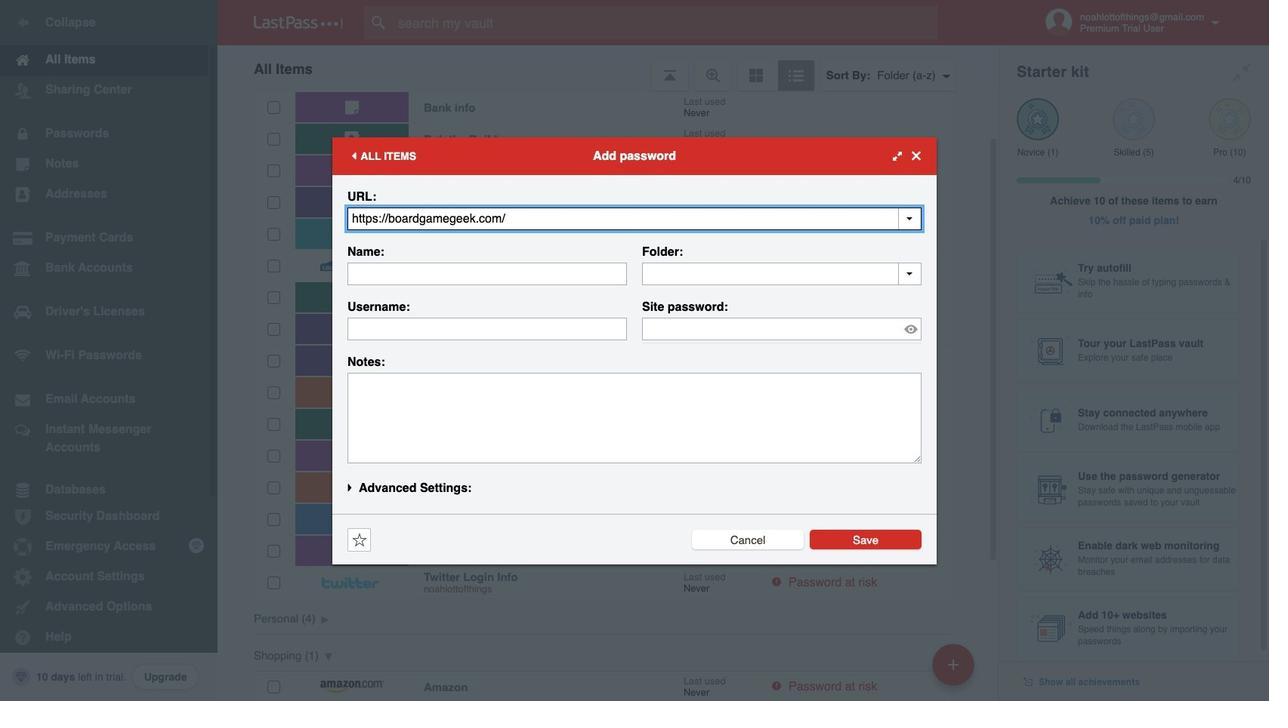 Task type: vqa. For each thing, say whether or not it's contained in the screenshot.
search my vault TEXT BOX
yes



Task type: locate. For each thing, give the bounding box(es) containing it.
None text field
[[347, 207, 922, 230], [347, 263, 627, 285], [642, 263, 922, 285], [347, 373, 922, 463], [347, 207, 922, 230], [347, 263, 627, 285], [642, 263, 922, 285], [347, 373, 922, 463]]

Search search field
[[364, 6, 968, 39]]

None text field
[[347, 318, 627, 340]]

dialog
[[332, 137, 937, 565]]

None password field
[[642, 318, 922, 340]]



Task type: describe. For each thing, give the bounding box(es) containing it.
vault options navigation
[[218, 45, 999, 91]]

new item image
[[948, 660, 959, 670]]

lastpass image
[[254, 16, 343, 29]]

search my vault text field
[[364, 6, 968, 39]]

main navigation navigation
[[0, 0, 218, 702]]

new item navigation
[[927, 640, 984, 702]]



